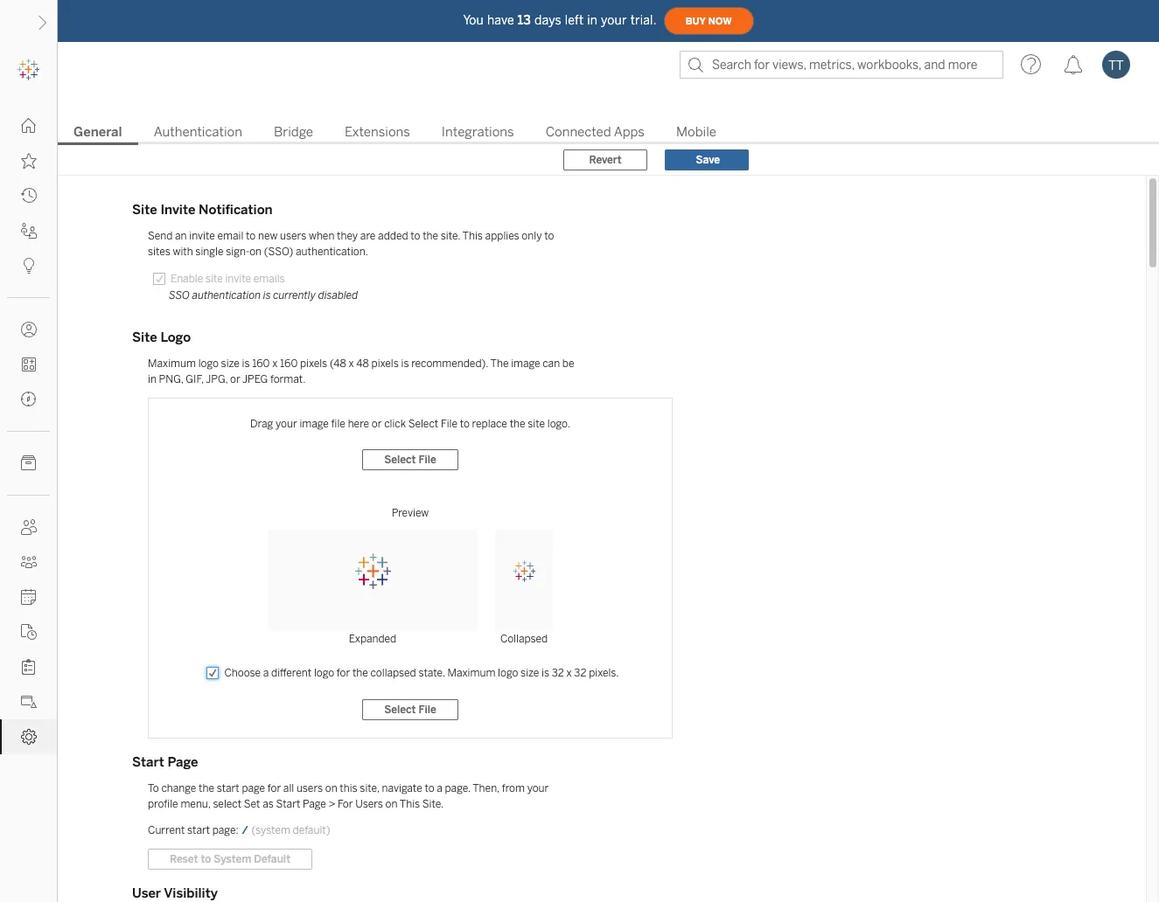 Task type: vqa. For each thing, say whether or not it's contained in the screenshot.
Google Drive
no



Task type: locate. For each thing, give the bounding box(es) containing it.
your right the drag
[[276, 418, 297, 430]]

navigation panel element
[[0, 52, 57, 755]]

1 vertical spatial page
[[303, 799, 326, 811]]

size up jpg,
[[221, 358, 240, 370]]

is down collapsed
[[541, 667, 549, 680]]

a inside "to change the start page for all users on this site, navigate to a page. then, from your profile menu, select set as start page > for users on this site."
[[437, 783, 443, 795]]

tableau cloud image
[[354, 553, 391, 590]]

1 horizontal spatial size
[[521, 667, 539, 680]]

1 vertical spatial select file
[[384, 704, 436, 716]]

maximum logo size is 160 x 160 pixels (48 x 48 pixels is recommended). the image can be in png, gif, jpg, or jpeg format.
[[148, 358, 574, 386]]

size inside maximum logo size is 160 x 160 pixels (48 x 48 pixels is recommended). the image can be in png, gif, jpg, or jpeg format.
[[221, 358, 240, 370]]

logo up jpg,
[[198, 358, 219, 370]]

the left site.
[[423, 230, 438, 242]]

/
[[242, 825, 248, 837]]

site logo
[[132, 330, 191, 346]]

1 pixels from the left
[[300, 358, 327, 370]]

select file down choose a different logo for the collapsed state. maximum logo size is 32 x 32 pixels.
[[384, 704, 436, 716]]

on down navigate
[[385, 799, 398, 811]]

0 horizontal spatial a
[[263, 667, 269, 680]]

0 vertical spatial page
[[168, 755, 198, 771]]

system
[[214, 854, 251, 866]]

2 pixels from the left
[[371, 358, 399, 370]]

1 horizontal spatial your
[[527, 783, 549, 795]]

2 vertical spatial your
[[527, 783, 549, 795]]

authentication
[[154, 124, 242, 140]]

start down menu,
[[187, 825, 210, 837]]

site up the send
[[132, 202, 157, 218]]

site left 'logo'
[[132, 330, 157, 346]]

1 horizontal spatial pixels
[[371, 358, 399, 370]]

reset
[[170, 854, 198, 866]]

your
[[601, 13, 627, 28], [276, 418, 297, 430], [527, 783, 549, 795]]

the up menu,
[[199, 783, 214, 795]]

0 horizontal spatial pixels
[[300, 358, 327, 370]]

13
[[518, 13, 531, 28]]

profile
[[148, 799, 178, 811]]

2 vertical spatial file
[[419, 704, 436, 716]]

0 horizontal spatial for
[[267, 783, 281, 795]]

file left the "replace"
[[441, 418, 457, 430]]

0 vertical spatial or
[[230, 374, 240, 386]]

2 horizontal spatial your
[[601, 13, 627, 28]]

select right click
[[408, 418, 438, 430]]

main navigation. press the up and down arrow keys to access links. element
[[0, 108, 57, 755]]

2 32 from the left
[[574, 667, 587, 680]]

1 horizontal spatial page
[[303, 799, 326, 811]]

site
[[205, 273, 223, 285], [528, 418, 545, 430]]

1 vertical spatial for
[[267, 783, 281, 795]]

to change the start page for all users on this site, navigate to a page. then, from your profile menu, select set as start page > for users on this site.
[[148, 783, 549, 811]]

authentication.
[[296, 246, 368, 258]]

2 vertical spatial select
[[384, 704, 416, 716]]

0 horizontal spatial logo
[[198, 358, 219, 370]]

start up select
[[217, 783, 239, 795]]

site inside the 'enable site invite emails sso authentication is currently disabled'
[[205, 273, 223, 285]]

0 vertical spatial image
[[511, 358, 540, 370]]

0 vertical spatial users
[[280, 230, 306, 242]]

external assets image
[[21, 456, 37, 471]]

(system
[[252, 825, 290, 837]]

to up site.
[[425, 783, 434, 795]]

select file button
[[362, 450, 458, 471], [362, 700, 458, 721]]

select file button down "drag your image file here or click select file to replace the site logo."
[[362, 450, 458, 471]]

0 vertical spatial start
[[132, 755, 164, 771]]

or
[[230, 374, 240, 386], [372, 418, 382, 430]]

1 horizontal spatial in
[[587, 13, 598, 28]]

single
[[195, 246, 223, 258]]

select file
[[384, 454, 436, 466], [384, 704, 436, 716]]

your left the trial.
[[601, 13, 627, 28]]

users inside "to change the start page for all users on this site, navigate to a page. then, from your profile menu, select set as start page > for users on this site."
[[296, 783, 323, 795]]

image
[[511, 358, 540, 370], [299, 418, 329, 430]]

is right 48
[[401, 358, 409, 370]]

the right the "replace"
[[510, 418, 525, 430]]

0 vertical spatial select file button
[[362, 450, 458, 471]]

0 horizontal spatial or
[[230, 374, 240, 386]]

0 vertical spatial size
[[221, 358, 240, 370]]

personal space image
[[21, 322, 37, 338]]

1 vertical spatial on
[[325, 783, 337, 795]]

main content
[[58, 87, 1159, 903]]

maximum up png,
[[148, 358, 196, 370]]

an
[[175, 230, 187, 242]]

size down collapsed
[[521, 667, 539, 680]]

pixels right 48
[[371, 358, 399, 370]]

0 vertical spatial invite
[[189, 230, 215, 242]]

invite inside the 'enable site invite emails sso authentication is currently disabled'
[[225, 273, 251, 285]]

jpg,
[[206, 374, 228, 386]]

maximum
[[148, 358, 196, 370], [447, 667, 495, 680]]

site,
[[360, 783, 379, 795]]

choose a different logo for the collapsed state. maximum logo size is 32 x 32 pixels.
[[224, 667, 619, 680]]

users up "(sso)"
[[280, 230, 306, 242]]

or right jpg,
[[230, 374, 240, 386]]

apps
[[614, 124, 645, 140]]

select file button down choose a different logo for the collapsed state. maximum logo size is 32 x 32 pixels.
[[362, 700, 458, 721]]

a up site.
[[437, 783, 443, 795]]

0 horizontal spatial invite
[[189, 230, 215, 242]]

logo
[[160, 330, 191, 346]]

1 vertical spatial file
[[419, 454, 436, 466]]

page.
[[445, 783, 470, 795]]

pixels left '(48'
[[300, 358, 327, 370]]

png,
[[159, 374, 183, 386]]

users right all
[[296, 783, 323, 795]]

logo right different
[[314, 667, 334, 680]]

0 horizontal spatial site
[[205, 273, 223, 285]]

select down collapsed at the left bottom
[[384, 704, 416, 716]]

0 horizontal spatial 32
[[552, 667, 564, 680]]

0 horizontal spatial this
[[400, 799, 420, 811]]

file down state.
[[419, 704, 436, 716]]

0 vertical spatial a
[[263, 667, 269, 680]]

they
[[337, 230, 358, 242]]

page left >
[[303, 799, 326, 811]]

start
[[132, 755, 164, 771], [276, 799, 300, 811]]

1 vertical spatial this
[[400, 799, 420, 811]]

0 horizontal spatial maximum
[[148, 358, 196, 370]]

1 horizontal spatial a
[[437, 783, 443, 795]]

1 select file from the top
[[384, 454, 436, 466]]

image left file
[[299, 418, 329, 430]]

favorites image
[[21, 153, 37, 169]]

1 vertical spatial image
[[299, 418, 329, 430]]

for down expanded
[[337, 667, 350, 680]]

to right added at top left
[[410, 230, 420, 242]]

x left 48
[[349, 358, 354, 370]]

start down all
[[276, 799, 300, 811]]

this inside send an invite email to new users when they are added to the site. this applies only to sites with single sign-on (sso) authentication.
[[462, 230, 483, 242]]

replace
[[472, 418, 507, 430]]

(48
[[330, 358, 346, 370]]

for
[[337, 667, 350, 680], [267, 783, 281, 795]]

file down "drag your image file here or click select file to replace the site logo."
[[419, 454, 436, 466]]

added
[[378, 230, 408, 242]]

logo
[[198, 358, 219, 370], [314, 667, 334, 680], [498, 667, 518, 680]]

1 horizontal spatial this
[[462, 230, 483, 242]]

x up format.
[[272, 358, 278, 370]]

site up authentication on the left of page
[[205, 273, 223, 285]]

logo down collapsed
[[498, 667, 518, 680]]

0 horizontal spatial page
[[168, 755, 198, 771]]

users
[[280, 230, 306, 242], [296, 783, 323, 795]]

buy now
[[685, 15, 732, 27]]

to right reset in the bottom of the page
[[201, 854, 211, 866]]

to inside "to change the start page for all users on this site, navigate to a page. then, from your profile menu, select set as start page > for users on this site."
[[425, 783, 434, 795]]

1 horizontal spatial invite
[[225, 273, 251, 285]]

48
[[356, 358, 369, 370]]

0 vertical spatial in
[[587, 13, 598, 28]]

1 vertical spatial invite
[[225, 273, 251, 285]]

1 horizontal spatial maximum
[[447, 667, 495, 680]]

in
[[587, 13, 598, 28], [148, 374, 156, 386]]

1 horizontal spatial start
[[217, 783, 239, 795]]

0 vertical spatial this
[[462, 230, 483, 242]]

navigation containing general
[[58, 119, 1159, 145]]

2 horizontal spatial on
[[385, 799, 398, 811]]

maximum right state.
[[447, 667, 495, 680]]

x left 'pixels.' on the right bottom of the page
[[566, 667, 572, 680]]

1 vertical spatial your
[[276, 418, 297, 430]]

0 vertical spatial start
[[217, 783, 239, 795]]

connected
[[546, 124, 611, 140]]

site for site invite notification
[[132, 202, 157, 218]]

2 site from the top
[[132, 330, 157, 346]]

0 horizontal spatial 160
[[252, 358, 270, 370]]

1 160 from the left
[[252, 358, 270, 370]]

0 vertical spatial site
[[132, 202, 157, 218]]

0 vertical spatial for
[[337, 667, 350, 680]]

is down emails
[[263, 290, 271, 302]]

a right choose
[[263, 667, 269, 680]]

for
[[338, 799, 353, 811]]

state.
[[419, 667, 445, 680]]

1 horizontal spatial image
[[511, 358, 540, 370]]

page inside "to change the start page for all users on this site, navigate to a page. then, from your profile menu, select set as start page > for users on this site."
[[303, 799, 326, 811]]

for left all
[[267, 783, 281, 795]]

connected apps
[[546, 124, 645, 140]]

choose
[[224, 667, 261, 680]]

site invite notification
[[132, 202, 273, 218]]

0 vertical spatial select file
[[384, 454, 436, 466]]

your inside "to change the start page for all users on this site, navigate to a page. then, from your profile menu, select set as start page > for users on this site."
[[527, 783, 549, 795]]

on down the new
[[249, 246, 262, 258]]

is
[[263, 290, 271, 302], [242, 358, 250, 370], [401, 358, 409, 370], [541, 667, 549, 680]]

now
[[708, 15, 732, 27]]

the
[[423, 230, 438, 242], [510, 418, 525, 430], [352, 667, 368, 680], [199, 783, 214, 795]]

site
[[132, 202, 157, 218], [132, 330, 157, 346]]

invite
[[189, 230, 215, 242], [225, 273, 251, 285]]

1 vertical spatial select file button
[[362, 700, 458, 721]]

start up to
[[132, 755, 164, 771]]

size
[[221, 358, 240, 370], [521, 667, 539, 680]]

invite up the single
[[189, 230, 215, 242]]

1 site from the top
[[132, 202, 157, 218]]

invite up authentication on the left of page
[[225, 273, 251, 285]]

site for site logo
[[132, 330, 157, 346]]

1 vertical spatial users
[[296, 783, 323, 795]]

1 horizontal spatial start
[[276, 799, 300, 811]]

select file for 1st select file button from the bottom of the main content containing general
[[384, 704, 436, 716]]

1 vertical spatial start
[[187, 825, 210, 837]]

collapsed
[[500, 633, 548, 646]]

in left png,
[[148, 374, 156, 386]]

is up jpeg
[[242, 358, 250, 370]]

start inside "to change the start page for all users on this site, navigate to a page. then, from your profile menu, select set as start page > for users on this site."
[[276, 799, 300, 811]]

or right here
[[372, 418, 382, 430]]

your right from on the bottom left of page
[[527, 783, 549, 795]]

160 up jpeg
[[252, 358, 270, 370]]

1 vertical spatial start
[[276, 799, 300, 811]]

on up >
[[325, 783, 337, 795]]

1 vertical spatial site
[[132, 330, 157, 346]]

0 horizontal spatial on
[[249, 246, 262, 258]]

0 vertical spatial maximum
[[148, 358, 196, 370]]

tableau cloud image
[[512, 560, 536, 583]]

this right site.
[[462, 230, 483, 242]]

page up change
[[168, 755, 198, 771]]

enable site invite emails sso authentication is currently disabled
[[169, 273, 358, 302]]

main content containing general
[[58, 87, 1159, 903]]

0 horizontal spatial image
[[299, 418, 329, 430]]

page:
[[212, 825, 239, 837]]

default
[[254, 854, 290, 866]]

0 vertical spatial site
[[205, 273, 223, 285]]

1 vertical spatial a
[[437, 783, 443, 795]]

recents image
[[21, 188, 37, 204]]

1 vertical spatial site
[[528, 418, 545, 430]]

1 vertical spatial in
[[148, 374, 156, 386]]

file
[[441, 418, 457, 430], [419, 454, 436, 466], [419, 704, 436, 716]]

2 horizontal spatial x
[[566, 667, 572, 680]]

invite inside send an invite email to new users when they are added to the site. this applies only to sites with single sign-on (sso) authentication.
[[189, 230, 215, 242]]

current
[[148, 825, 185, 837]]

2 select file from the top
[[384, 704, 436, 716]]

image left can
[[511, 358, 540, 370]]

navigation
[[58, 119, 1159, 145]]

recommended).
[[411, 358, 488, 370]]

authentication
[[192, 290, 261, 302]]

file for 1st select file button from the bottom of the main content containing general
[[419, 704, 436, 716]]

0 horizontal spatial in
[[148, 374, 156, 386]]

to right the only in the left top of the page
[[544, 230, 554, 242]]

160 up format.
[[280, 358, 298, 370]]

jobs image
[[21, 625, 37, 640]]

change
[[161, 783, 196, 795]]

new
[[258, 230, 278, 242]]

select down click
[[384, 454, 416, 466]]

1 vertical spatial size
[[521, 667, 539, 680]]

1 horizontal spatial 32
[[574, 667, 587, 680]]

is inside the 'enable site invite emails sso authentication is currently disabled'
[[263, 290, 271, 302]]

in right left
[[587, 13, 598, 28]]

1 horizontal spatial 160
[[280, 358, 298, 370]]

select file down "drag your image file here or click select file to replace the site logo."
[[384, 454, 436, 466]]

only
[[522, 230, 542, 242]]

1 vertical spatial or
[[372, 418, 382, 430]]

site left logo.
[[528, 418, 545, 430]]

0 vertical spatial on
[[249, 246, 262, 258]]

1 vertical spatial select
[[384, 454, 416, 466]]

drag
[[250, 418, 273, 430]]

have
[[487, 13, 514, 28]]

this down navigate
[[400, 799, 420, 811]]

0 horizontal spatial size
[[221, 358, 240, 370]]

be
[[562, 358, 574, 370]]



Task type: describe. For each thing, give the bounding box(es) containing it.
enable
[[171, 273, 203, 285]]

format.
[[270, 374, 306, 386]]

as
[[263, 799, 274, 811]]

the left collapsed at the left bottom
[[352, 667, 368, 680]]

0 horizontal spatial your
[[276, 418, 297, 430]]

image inside maximum logo size is 160 x 160 pixels (48 x 48 pixels is recommended). the image can be in png, gif, jpg, or jpeg format.
[[511, 358, 540, 370]]

this
[[340, 783, 357, 795]]

disabled
[[318, 290, 358, 302]]

menu,
[[181, 799, 211, 811]]

shared with me image
[[21, 223, 37, 239]]

users inside send an invite email to new users when they are added to the site. this applies only to sites with single sign-on (sso) authentication.
[[280, 230, 306, 242]]

pixels.
[[589, 667, 619, 680]]

1 horizontal spatial for
[[337, 667, 350, 680]]

currently
[[273, 290, 316, 302]]

preview
[[392, 507, 429, 520]]

logo.
[[547, 418, 570, 430]]

reset to system default button
[[148, 849, 312, 870]]

collections image
[[21, 357, 37, 373]]

start page
[[132, 755, 198, 771]]

1 horizontal spatial or
[[372, 418, 382, 430]]

revert button
[[563, 150, 647, 171]]

are
[[360, 230, 376, 242]]

1 vertical spatial maximum
[[447, 667, 495, 680]]

the inside "to change the start page for all users on this site, navigate to a page. then, from your profile menu, select set as start page > for users on this site."
[[199, 783, 214, 795]]

site status image
[[21, 695, 37, 710]]

user
[[132, 886, 161, 902]]

0 vertical spatial your
[[601, 13, 627, 28]]

on inside send an invite email to new users when they are added to the site. this applies only to sites with single sign-on (sso) authentication.
[[249, 246, 262, 258]]

1 horizontal spatial x
[[349, 358, 354, 370]]

you have 13 days left in your trial.
[[463, 13, 657, 28]]

user visibility
[[132, 886, 218, 902]]

send an invite email to new users when they are added to the site. this applies only to sites with single sign-on (sso) authentication.
[[148, 230, 554, 258]]

collapsed
[[371, 667, 416, 680]]

navigate
[[382, 783, 422, 795]]

you
[[463, 13, 484, 28]]

logo inside maximum logo size is 160 x 160 pixels (48 x 48 pixels is recommended). the image can be in png, gif, jpg, or jpeg format.
[[198, 358, 219, 370]]

reset to system default
[[170, 854, 290, 866]]

2 horizontal spatial logo
[[498, 667, 518, 680]]

file for first select file button
[[419, 454, 436, 466]]

from
[[502, 783, 525, 795]]

applies
[[485, 230, 519, 242]]

schedules image
[[21, 590, 37, 605]]

to inside button
[[201, 854, 211, 866]]

start inside "to change the start page for all users on this site, navigate to a page. then, from your profile menu, select set as start page > for users on this site."
[[217, 783, 239, 795]]

0 vertical spatial file
[[441, 418, 457, 430]]

recommendations image
[[21, 258, 37, 274]]

this inside "to change the start page for all users on this site, navigate to a page. then, from your profile menu, select set as start page > for users on this site."
[[400, 799, 420, 811]]

maximum inside maximum logo size is 160 x 160 pixels (48 x 48 pixels is recommended). the image can be in png, gif, jpg, or jpeg format.
[[148, 358, 196, 370]]

0 horizontal spatial start
[[187, 825, 210, 837]]

send
[[148, 230, 173, 242]]

extensions
[[345, 124, 410, 140]]

1 horizontal spatial on
[[325, 783, 337, 795]]

sign-
[[226, 246, 249, 258]]

when
[[309, 230, 335, 242]]

to left the "replace"
[[460, 418, 470, 430]]

left
[[565, 13, 584, 28]]

buy
[[685, 15, 706, 27]]

integrations
[[442, 124, 514, 140]]

tasks image
[[21, 660, 37, 675]]

select for first select file button
[[384, 454, 416, 466]]

2 160 from the left
[[280, 358, 298, 370]]

invite
[[160, 202, 195, 218]]

invite for site
[[225, 273, 251, 285]]

revert
[[589, 154, 622, 166]]

click
[[384, 418, 406, 430]]

invite for an
[[189, 230, 215, 242]]

the inside send an invite email to new users when they are added to the site. this applies only to sites with single sign-on (sso) authentication.
[[423, 230, 438, 242]]

page
[[242, 783, 265, 795]]

set
[[244, 799, 260, 811]]

gif,
[[186, 374, 204, 386]]

home image
[[21, 118, 37, 134]]

select
[[213, 799, 242, 811]]

sites
[[148, 246, 170, 258]]

expanded
[[349, 633, 396, 646]]

bridge
[[274, 124, 313, 140]]

0 horizontal spatial x
[[272, 358, 278, 370]]

all
[[283, 783, 294, 795]]

in inside maximum logo size is 160 x 160 pixels (48 x 48 pixels is recommended). the image can be in png, gif, jpg, or jpeg format.
[[148, 374, 156, 386]]

with
[[173, 246, 193, 258]]

for inside "to change the start page for all users on this site, navigate to a page. then, from your profile menu, select set as start page > for users on this site."
[[267, 783, 281, 795]]

users image
[[21, 520, 37, 535]]

or inside maximum logo size is 160 x 160 pixels (48 x 48 pixels is recommended). the image can be in png, gif, jpg, or jpeg format.
[[230, 374, 240, 386]]

settings image
[[21, 730, 37, 745]]

(sso)
[[264, 246, 293, 258]]

jpeg
[[242, 374, 268, 386]]

email
[[217, 230, 244, 242]]

0 horizontal spatial start
[[132, 755, 164, 771]]

0 vertical spatial select
[[408, 418, 438, 430]]

here
[[348, 418, 369, 430]]

sub-spaces tab list
[[58, 122, 1159, 145]]

1 select file button from the top
[[362, 450, 458, 471]]

users
[[355, 799, 383, 811]]

drag your image file here or click select file to replace the site logo.
[[250, 418, 570, 430]]

to left the new
[[246, 230, 256, 242]]

the
[[490, 358, 509, 370]]

Search for views, metrics, workbooks, and more text field
[[680, 51, 1003, 79]]

select for 1st select file button from the bottom of the main content containing general
[[384, 704, 416, 716]]

site.
[[422, 799, 444, 811]]

1 horizontal spatial logo
[[314, 667, 334, 680]]

default)
[[293, 825, 330, 837]]

mobile
[[676, 124, 716, 140]]

/ link
[[241, 824, 249, 838]]

different
[[271, 667, 312, 680]]

groups image
[[21, 555, 37, 570]]

then,
[[473, 783, 499, 795]]

can
[[543, 358, 560, 370]]

1 32 from the left
[[552, 667, 564, 680]]

site.
[[441, 230, 460, 242]]

select file for first select file button
[[384, 454, 436, 466]]

>
[[329, 799, 335, 811]]

2 vertical spatial on
[[385, 799, 398, 811]]

buy now button
[[664, 7, 754, 35]]

1 horizontal spatial site
[[528, 418, 545, 430]]

general
[[73, 124, 122, 140]]

to
[[148, 783, 159, 795]]

current start page: / (system default)
[[148, 825, 330, 837]]

explore image
[[21, 392, 37, 408]]

days
[[534, 13, 561, 28]]

trial.
[[630, 13, 657, 28]]

notification
[[199, 202, 273, 218]]

sso
[[169, 290, 190, 302]]

2 select file button from the top
[[362, 700, 458, 721]]



